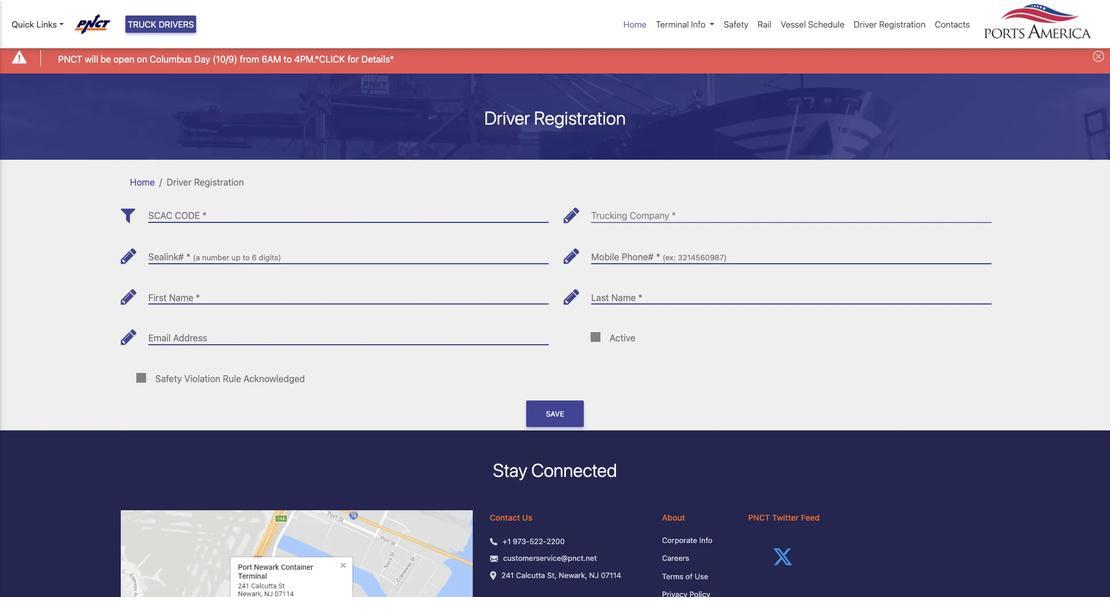 Task type: describe. For each thing, give the bounding box(es) containing it.
corporate info
[[662, 536, 713, 545]]

1 horizontal spatial home
[[624, 19, 647, 29]]

sealink# * (a number up to 6 digits)
[[148, 252, 281, 262]]

customerservice@pnct.net link
[[503, 554, 597, 565]]

rail
[[758, 19, 772, 29]]

first
[[148, 293, 167, 303]]

code
[[175, 211, 200, 221]]

calcutta
[[516, 571, 545, 580]]

truck drivers
[[128, 19, 194, 29]]

be
[[101, 54, 111, 64]]

* for last name *
[[638, 293, 643, 303]]

vessel schedule
[[781, 19, 845, 29]]

on
[[137, 54, 147, 64]]

twitter
[[772, 513, 799, 523]]

careers
[[662, 554, 689, 563]]

1 horizontal spatial registration
[[534, 107, 626, 129]]

registration inside 'link'
[[879, 19, 926, 29]]

2 vertical spatial registration
[[194, 177, 244, 187]]

pnct will be open on columbus day (10/9) from 6am to 4pm.*click for details* alert
[[0, 42, 1110, 73]]

newark,
[[559, 571, 587, 580]]

for
[[348, 54, 359, 64]]

241 calcutta st, newark, nj 07114
[[502, 571, 621, 580]]

from
[[240, 54, 259, 64]]

(ex:
[[663, 253, 676, 262]]

(10/9)
[[213, 54, 237, 64]]

safety link
[[719, 13, 753, 35]]

trucking company *
[[591, 211, 676, 221]]

terminal info link
[[652, 13, 719, 35]]

contact
[[490, 513, 520, 523]]

sealink#
[[148, 252, 184, 262]]

links
[[36, 19, 57, 29]]

corporate info link
[[662, 536, 731, 547]]

corporate
[[662, 536, 698, 545]]

info for corporate info
[[700, 536, 713, 545]]

violation
[[184, 374, 220, 384]]

use
[[695, 572, 708, 582]]

last name *
[[591, 293, 643, 303]]

241
[[502, 571, 514, 580]]

details*
[[362, 54, 394, 64]]

1 vertical spatial driver registration
[[484, 107, 626, 129]]

columbus
[[150, 54, 192, 64]]

terms
[[662, 572, 684, 582]]

pnct twitter feed
[[748, 513, 820, 523]]

name for first
[[169, 293, 193, 303]]

(a
[[193, 253, 200, 262]]

save
[[546, 410, 564, 419]]

2200
[[547, 537, 565, 546]]

safety violation rule acknowledged
[[155, 374, 305, 384]]

3214560987)
[[678, 253, 727, 262]]

1 horizontal spatial home link
[[619, 13, 652, 35]]

Email Address text field
[[148, 324, 549, 345]]

* for mobile phone# * (ex: 3214560987)
[[656, 252, 660, 262]]

first name *
[[148, 293, 200, 303]]

6
[[252, 253, 257, 262]]

* for trucking company *
[[672, 211, 676, 221]]

driver registration inside 'link'
[[854, 19, 926, 29]]

Last Name * text field
[[591, 284, 992, 305]]

vessel
[[781, 19, 806, 29]]

6am
[[262, 54, 281, 64]]

stay connected
[[493, 460, 617, 482]]

2 vertical spatial driver registration
[[167, 177, 244, 187]]

mobile phone# * (ex: 3214560987)
[[591, 252, 727, 262]]

quick
[[12, 19, 34, 29]]

to inside 'sealink# * (a number up to 6 digits)'
[[243, 253, 250, 262]]

up
[[232, 253, 241, 262]]

acknowledged
[[244, 374, 305, 384]]

of
[[686, 572, 693, 582]]

will
[[85, 54, 98, 64]]

safety for safety
[[724, 19, 749, 29]]

scac code *
[[148, 211, 207, 221]]

pnct will be open on columbus day (10/9) from 6am to 4pm.*click for details*
[[58, 54, 394, 64]]

+1 973-522-2200 link
[[503, 537, 565, 548]]

schedule
[[808, 19, 845, 29]]

SCAC CODE * search field
[[148, 202, 549, 223]]

rule
[[223, 374, 241, 384]]

stay
[[493, 460, 527, 482]]

number
[[202, 253, 229, 262]]



Task type: vqa. For each thing, say whether or not it's contained in the screenshot.
"Use"
yes



Task type: locate. For each thing, give the bounding box(es) containing it.
pnct will be open on columbus day (10/9) from 6am to 4pm.*click for details* link
[[58, 52, 394, 66]]

to
[[284, 54, 292, 64], [243, 253, 250, 262]]

0 horizontal spatial home
[[130, 177, 155, 187]]

pnct
[[58, 54, 82, 64], [748, 513, 770, 523]]

1 vertical spatial to
[[243, 253, 250, 262]]

* right company
[[672, 211, 676, 221]]

home
[[624, 19, 647, 29], [130, 177, 155, 187]]

rail link
[[753, 13, 776, 35]]

driver registration link
[[849, 13, 931, 35]]

0 vertical spatial home
[[624, 19, 647, 29]]

about
[[662, 513, 685, 523]]

1 vertical spatial driver
[[484, 107, 530, 129]]

1 vertical spatial registration
[[534, 107, 626, 129]]

truck
[[128, 19, 156, 29]]

4pm.*click
[[294, 54, 345, 64]]

pnct left will
[[58, 54, 82, 64]]

name
[[169, 293, 193, 303], [612, 293, 636, 303]]

0 horizontal spatial pnct
[[58, 54, 82, 64]]

0 vertical spatial driver registration
[[854, 19, 926, 29]]

2 name from the left
[[612, 293, 636, 303]]

pnct for pnct will be open on columbus day (10/9) from 6am to 4pm.*click for details*
[[58, 54, 82, 64]]

0 horizontal spatial driver registration
[[167, 177, 244, 187]]

1 horizontal spatial driver registration
[[484, 107, 626, 129]]

phone#
[[622, 252, 654, 262]]

0 horizontal spatial name
[[169, 293, 193, 303]]

1 name from the left
[[169, 293, 193, 303]]

2 horizontal spatial registration
[[879, 19, 926, 29]]

1 horizontal spatial name
[[612, 293, 636, 303]]

* for scac code *
[[202, 211, 207, 221]]

address
[[173, 333, 207, 344]]

trucking
[[591, 211, 627, 221]]

1 vertical spatial home link
[[130, 177, 155, 187]]

1 horizontal spatial pnct
[[748, 513, 770, 523]]

pnct left twitter
[[748, 513, 770, 523]]

First Name * text field
[[148, 284, 549, 305]]

day
[[194, 54, 210, 64]]

company
[[630, 211, 670, 221]]

registration
[[879, 19, 926, 29], [534, 107, 626, 129], [194, 177, 244, 187]]

+1
[[503, 537, 511, 546]]

1 vertical spatial pnct
[[748, 513, 770, 523]]

active
[[610, 333, 636, 344]]

0 vertical spatial driver
[[854, 19, 877, 29]]

0 vertical spatial to
[[284, 54, 292, 64]]

us
[[522, 513, 533, 523]]

driver registration
[[854, 19, 926, 29], [484, 107, 626, 129], [167, 177, 244, 187]]

scac
[[148, 211, 172, 221]]

info inside 'link'
[[700, 536, 713, 545]]

1 horizontal spatial safety
[[724, 19, 749, 29]]

1 vertical spatial home
[[130, 177, 155, 187]]

07114
[[601, 571, 621, 580]]

terms of use
[[662, 572, 708, 582]]

drivers
[[159, 19, 194, 29]]

+1 973-522-2200
[[503, 537, 565, 546]]

to right 6am
[[284, 54, 292, 64]]

973-
[[513, 537, 530, 546]]

info up careers link
[[700, 536, 713, 545]]

open
[[114, 54, 134, 64]]

0 vertical spatial pnct
[[58, 54, 82, 64]]

connected
[[531, 460, 617, 482]]

0 horizontal spatial registration
[[194, 177, 244, 187]]

1 horizontal spatial driver
[[484, 107, 530, 129]]

241 calcutta st, newark, nj 07114 link
[[502, 571, 621, 582]]

last
[[591, 293, 609, 303]]

terms of use link
[[662, 572, 731, 583]]

contact us
[[490, 513, 533, 523]]

careers link
[[662, 554, 731, 565]]

home link up the scac
[[130, 177, 155, 187]]

home left terminal
[[624, 19, 647, 29]]

0 horizontal spatial safety
[[155, 374, 182, 384]]

digits)
[[259, 253, 281, 262]]

driver
[[854, 19, 877, 29], [484, 107, 530, 129], [167, 177, 192, 187]]

info
[[691, 19, 706, 29], [700, 536, 713, 545]]

driver inside 'link'
[[854, 19, 877, 29]]

* left '(a'
[[186, 252, 191, 262]]

info inside 'link'
[[691, 19, 706, 29]]

0 vertical spatial home link
[[619, 13, 652, 35]]

2 vertical spatial driver
[[167, 177, 192, 187]]

* for first name *
[[196, 293, 200, 303]]

0 vertical spatial safety
[[724, 19, 749, 29]]

info right terminal
[[691, 19, 706, 29]]

email address
[[148, 333, 207, 344]]

pnct inside 'link'
[[58, 54, 82, 64]]

None text field
[[148, 243, 549, 264], [591, 243, 992, 264], [148, 243, 549, 264], [591, 243, 992, 264]]

customerservice@pnct.net
[[503, 554, 597, 563]]

0 horizontal spatial to
[[243, 253, 250, 262]]

st,
[[547, 571, 557, 580]]

to left 6 on the top of page
[[243, 253, 250, 262]]

save button
[[526, 401, 584, 428]]

close image
[[1093, 51, 1105, 62]]

nj
[[590, 571, 599, 580]]

* down '(a'
[[196, 293, 200, 303]]

pnct for pnct twitter feed
[[748, 513, 770, 523]]

2 horizontal spatial driver
[[854, 19, 877, 29]]

*
[[202, 211, 207, 221], [672, 211, 676, 221], [186, 252, 191, 262], [656, 252, 660, 262], [196, 293, 200, 303], [638, 293, 643, 303]]

mobile
[[591, 252, 619, 262]]

terminal
[[656, 19, 689, 29]]

quick links link
[[12, 18, 64, 31]]

522-
[[530, 537, 547, 546]]

Trucking Company * text field
[[591, 202, 992, 223]]

quick links
[[12, 19, 57, 29]]

contacts
[[935, 19, 970, 29]]

email
[[148, 333, 171, 344]]

safety left rail
[[724, 19, 749, 29]]

0 vertical spatial info
[[691, 19, 706, 29]]

safety left the violation
[[155, 374, 182, 384]]

* left (ex: on the right of the page
[[656, 252, 660, 262]]

home up the scac
[[130, 177, 155, 187]]

terminal info
[[656, 19, 706, 29]]

to inside 'link'
[[284, 54, 292, 64]]

home link
[[619, 13, 652, 35], [130, 177, 155, 187]]

0 vertical spatial registration
[[879, 19, 926, 29]]

1 vertical spatial info
[[700, 536, 713, 545]]

2 horizontal spatial driver registration
[[854, 19, 926, 29]]

vessel schedule link
[[776, 13, 849, 35]]

name right last
[[612, 293, 636, 303]]

contacts link
[[931, 13, 975, 35]]

1 horizontal spatial to
[[284, 54, 292, 64]]

name right first
[[169, 293, 193, 303]]

* right code
[[202, 211, 207, 221]]

0 horizontal spatial home link
[[130, 177, 155, 187]]

feed
[[801, 513, 820, 523]]

1 vertical spatial safety
[[155, 374, 182, 384]]

* right last
[[638, 293, 643, 303]]

name for last
[[612, 293, 636, 303]]

0 horizontal spatial driver
[[167, 177, 192, 187]]

home link left terminal
[[619, 13, 652, 35]]

safety for safety violation rule acknowledged
[[155, 374, 182, 384]]

truck drivers link
[[125, 16, 196, 33]]

info for terminal info
[[691, 19, 706, 29]]



